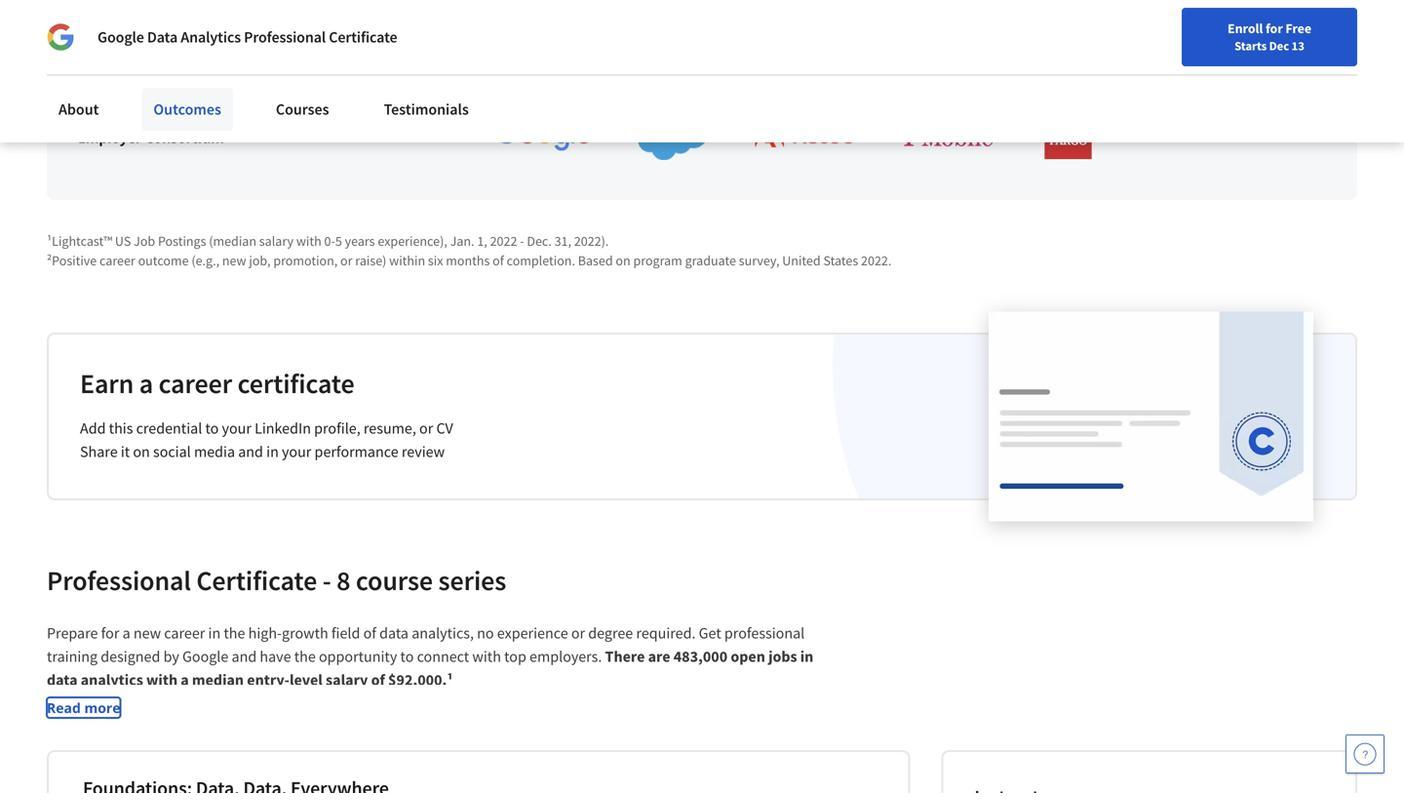 Task type: describe. For each thing, give the bounding box(es) containing it.
courses link
[[264, 88, 341, 131]]

outcome
[[138, 252, 189, 269]]

2022
[[490, 232, 518, 250]]

promotion,
[[273, 252, 338, 269]]

on inside ¹lightcast™ us job postings (median salary with 0-5 years experience), jan. 1, 2022 - dec. 31, 2022). ²positive career outcome (e.g., new job, promotion, or raise) within six months of completion. based on program graduate survey, united states 2022.
[[616, 252, 631, 269]]

growth
[[282, 623, 329, 643]]

by
[[163, 647, 179, 666]]

2022.
[[862, 252, 892, 269]]

with inside connect with 150+ u.s. hiring organizations in google's employer consortium
[[137, 105, 167, 123]]

¹lightcast™
[[47, 232, 112, 250]]

raise)
[[355, 252, 387, 269]]

top
[[505, 647, 527, 666]]

read
[[47, 699, 81, 717]]

consortium
[[145, 128, 224, 147]]

states
[[824, 252, 859, 269]]

designed
[[101, 647, 160, 666]]

150+
[[171, 105, 202, 123]]

13
[[1292, 38, 1305, 54]]

google data analytics professional certificate
[[98, 27, 398, 47]]

credential
[[136, 418, 202, 438]]

organizations
[[277, 105, 369, 123]]

there
[[605, 647, 645, 666]]

are
[[648, 647, 671, 666]]

help center image
[[1354, 742, 1378, 766]]

prepare for a new career in the high-growth field of data analytics, no experience or degree required. get professional training designed by google and have the opportunity to connect with top employers.
[[47, 623, 808, 666]]

1 vertical spatial professional
[[47, 563, 191, 598]]

a inside prepare for a new career in the high-growth field of data analytics, no experience or degree required. get professional training designed by google and have the opportunity to connect with top employers.
[[123, 623, 130, 643]]

new inside prepare for a new career in the high-growth field of data analytics, no experience or degree required. get professional training designed by google and have the opportunity to connect with top employers.
[[133, 623, 161, 643]]

outcomes
[[154, 100, 221, 119]]

based
[[578, 252, 613, 269]]

analytics
[[81, 670, 143, 690]]

²positive
[[47, 252, 97, 269]]

share
[[80, 442, 118, 461]]

data
[[147, 27, 178, 47]]

entry-
[[247, 670, 290, 690]]

¹lightcast™ us job postings (median salary with 0-5 years experience), jan. 1, 2022 - dec. 31, 2022). ²positive career outcome (e.g., new job, promotion, or raise) within six months of completion. based on program graduate survey, united states 2022.
[[47, 232, 892, 269]]

dec
[[1270, 38, 1290, 54]]

31,
[[555, 232, 572, 250]]

connect
[[78, 105, 134, 123]]

jobs
[[769, 647, 798, 666]]

about link
[[47, 88, 111, 131]]

of inside prepare for a new career in the high-growth field of data analytics, no experience or degree required. get professional training designed by google and have the opportunity to connect with top employers.
[[364, 623, 377, 643]]

have
[[260, 647, 291, 666]]

no
[[477, 623, 494, 643]]

six
[[428, 252, 443, 269]]

google inside prepare for a new career in the high-growth field of data analytics, no experience or degree required. get professional training designed by google and have the opportunity to connect with top employers.
[[182, 647, 229, 666]]

opportunity
[[319, 647, 397, 666]]

enroll
[[1228, 20, 1264, 37]]

job
[[1124, 17, 1145, 36]]

- inside ¹lightcast™ us job postings (median salary with 0-5 years experience), jan. 1, 2022 - dec. 31, 2022). ²positive career outcome (e.g., new job, promotion, or raise) within six months of completion. based on program graduate survey, united states 2022.
[[520, 232, 524, 250]]

in inside prepare for a new career in the high-growth field of data analytics, no experience or degree required. get professional training designed by google and have the opportunity to connect with top employers.
[[208, 623, 221, 643]]

search
[[1148, 17, 1191, 36]]

or inside ¹lightcast™ us job postings (median salary with 0-5 years experience), jan. 1, 2022 - dec. 31, 2022). ²positive career outcome (e.g., new job, promotion, or raise) within six months of completion. based on program graduate survey, united states 2022.
[[341, 252, 353, 269]]

or inside the add this credential to your linkedin profile, resume, or cv share it on social media and in your performance review
[[420, 418, 433, 438]]

move
[[1162, 0, 1198, 13]]

courses
[[276, 100, 329, 119]]

field
[[332, 623, 360, 643]]

outcomes link
[[142, 88, 233, 131]]

2022).
[[574, 232, 609, 250]]

data inside there are 483,000 open jobs in data analytics with a median entry-level salary of $92,000.¹
[[47, 670, 78, 690]]

read more
[[47, 699, 121, 717]]

with inside ¹lightcast™ us job postings (median salary with 0-5 years experience), jan. 1, 2022 - dec. 31, 2022). ²positive career outcome (e.g., new job, promotion, or raise) within six months of completion. based on program graduate survey, united states 2022.
[[296, 232, 322, 250]]

(median
[[209, 232, 257, 250]]

career up credential
[[159, 366, 232, 400]]

united
[[783, 252, 821, 269]]

completion.
[[507, 252, 576, 269]]

training
[[47, 647, 98, 666]]

read more button
[[47, 698, 121, 718]]

employer
[[78, 128, 142, 147]]

employers.
[[530, 647, 602, 666]]

salary inside there are 483,000 open jobs in data analytics with a median entry-level salary of $92,000.¹
[[326, 670, 368, 690]]

coursera career certificate image
[[989, 312, 1314, 520]]

job
[[134, 232, 155, 250]]

within
[[389, 252, 426, 269]]

show notifications image
[[1178, 24, 1202, 48]]

it
[[121, 442, 130, 461]]

0 horizontal spatial your
[[222, 418, 252, 438]]

postings
[[158, 232, 206, 250]]

0 horizontal spatial certificate
[[196, 563, 317, 598]]

in inside connect with 150+ u.s. hiring organizations in google's employer consortium
[[372, 105, 385, 123]]

dec.
[[527, 232, 552, 250]]

new inside ¹lightcast™ us job postings (median salary with 0-5 years experience), jan. 1, 2022 - dec. 31, 2022). ²positive career outcome (e.g., new job, promotion, or raise) within six months of completion. based on program graduate survey, united states 2022.
[[222, 252, 246, 269]]

google partner logo image
[[494, 119, 592, 152]]

with inside the plan your career move with coursera's job search guide
[[1201, 0, 1230, 13]]

career inside the plan your career move with coursera's job search guide
[[1118, 0, 1159, 13]]

professional certificate - 8 course series
[[47, 563, 507, 598]]

profile,
[[314, 418, 361, 438]]

media
[[194, 442, 235, 461]]

degree
[[589, 623, 633, 643]]

to inside the add this credential to your linkedin profile, resume, or cv share it on social media and in your performance review
[[205, 418, 219, 438]]

guide
[[1194, 17, 1230, 36]]

analytics,
[[412, 623, 474, 643]]



Task type: locate. For each thing, give the bounding box(es) containing it.
or
[[341, 252, 353, 269], [420, 418, 433, 438], [572, 623, 585, 643]]

with left 150+ in the top left of the page
[[137, 105, 167, 123]]

of inside there are 483,000 open jobs in data analytics with a median entry-level salary of $92,000.¹
[[371, 670, 385, 690]]

salary
[[259, 232, 294, 250], [326, 670, 368, 690]]

salesforce partner logo image
[[639, 111, 709, 160]]

$92,000.¹
[[388, 670, 453, 690]]

data down the training
[[47, 670, 78, 690]]

your up media
[[222, 418, 252, 438]]

1 vertical spatial for
[[101, 623, 119, 643]]

1 vertical spatial of
[[364, 623, 377, 643]]

median
[[192, 670, 244, 690]]

1 horizontal spatial -
[[520, 232, 524, 250]]

0 vertical spatial a
[[139, 366, 153, 400]]

0-
[[324, 232, 335, 250]]

google left data
[[98, 27, 144, 47]]

with up guide
[[1201, 0, 1230, 13]]

the left high-
[[224, 623, 245, 643]]

professional up "prepare"
[[47, 563, 191, 598]]

high-
[[248, 623, 282, 643]]

of right 'field'
[[364, 623, 377, 643]]

professional right analytics
[[244, 27, 326, 47]]

and left have
[[232, 647, 257, 666]]

certificate up high-
[[196, 563, 317, 598]]

program
[[634, 252, 683, 269]]

career up job
[[1118, 0, 1159, 13]]

1 horizontal spatial a
[[139, 366, 153, 400]]

0 vertical spatial to
[[205, 418, 219, 438]]

get
[[699, 623, 722, 643]]

1 vertical spatial data
[[47, 670, 78, 690]]

0 vertical spatial on
[[616, 252, 631, 269]]

0 vertical spatial and
[[238, 442, 263, 461]]

2 vertical spatial your
[[282, 442, 312, 461]]

career inside prepare for a new career in the high-growth field of data analytics, no experience or degree required. get professional training designed by google and have the opportunity to connect with top employers.
[[164, 623, 205, 643]]

on
[[616, 252, 631, 269], [133, 442, 150, 461]]

professional
[[725, 623, 805, 643]]

1 horizontal spatial or
[[420, 418, 433, 438]]

series
[[439, 563, 507, 598]]

1 horizontal spatial salary
[[326, 670, 368, 690]]

career down us
[[100, 252, 135, 269]]

in down linkedin
[[266, 442, 279, 461]]

google's
[[388, 105, 444, 123]]

0 horizontal spatial data
[[47, 670, 78, 690]]

- left dec.
[[520, 232, 524, 250]]

starts
[[1235, 38, 1268, 54]]

google up median
[[182, 647, 229, 666]]

1 horizontal spatial your
[[282, 442, 312, 461]]

this
[[109, 418, 133, 438]]

plan
[[1053, 0, 1082, 13]]

in up median
[[208, 623, 221, 643]]

1 horizontal spatial data
[[380, 623, 409, 643]]

for up designed
[[101, 623, 119, 643]]

add this credential to your linkedin profile, resume, or cv share it on social media and in your performance review
[[80, 418, 453, 461]]

for for prepare
[[101, 623, 119, 643]]

None search field
[[278, 12, 600, 51]]

1 vertical spatial new
[[133, 623, 161, 643]]

2 horizontal spatial a
[[181, 670, 189, 690]]

years
[[345, 232, 375, 250]]

0 horizontal spatial google
[[98, 27, 144, 47]]

for inside enroll for free starts dec 13
[[1266, 20, 1284, 37]]

new down (median
[[222, 252, 246, 269]]

in inside there are 483,000 open jobs in data analytics with a median entry-level salary of $92,000.¹
[[801, 647, 814, 666]]

your down linkedin
[[282, 442, 312, 461]]

for for enroll
[[1266, 20, 1284, 37]]

of
[[493, 252, 504, 269], [364, 623, 377, 643], [371, 670, 385, 690]]

course
[[356, 563, 433, 598]]

1 horizontal spatial professional
[[244, 27, 326, 47]]

google image
[[47, 23, 74, 51]]

your inside the plan your career move with coursera's job search guide
[[1085, 0, 1115, 13]]

(e.g.,
[[192, 252, 220, 269]]

or inside prepare for a new career in the high-growth field of data analytics, no experience or degree required. get professional training designed by google and have the opportunity to connect with top employers.
[[572, 623, 585, 643]]

1 vertical spatial a
[[123, 623, 130, 643]]

1 vertical spatial to
[[401, 647, 414, 666]]

1 vertical spatial salary
[[326, 670, 368, 690]]

open
[[731, 647, 766, 666]]

earn a career certificate
[[80, 366, 355, 400]]

connect with 150+ u.s. hiring organizations in google's employer consortium
[[78, 105, 444, 147]]

with inside prepare for a new career in the high-growth field of data analytics, no experience or degree required. get professional training designed by google and have the opportunity to connect with top employers.
[[473, 647, 501, 666]]

certificate up organizations
[[329, 27, 398, 47]]

2 vertical spatial a
[[181, 670, 189, 690]]

job,
[[249, 252, 271, 269]]

- left '8'
[[323, 563, 331, 598]]

to up $92,000.¹
[[401, 647, 414, 666]]

a left median
[[181, 670, 189, 690]]

and inside prepare for a new career in the high-growth field of data analytics, no experience or degree required. get professional training designed by google and have the opportunity to connect with top employers.
[[232, 647, 257, 666]]

data up opportunity
[[380, 623, 409, 643]]

or up 'employers.'
[[572, 623, 585, 643]]

and inside the add this credential to your linkedin profile, resume, or cv share it on social media and in your performance review
[[238, 442, 263, 461]]

0 vertical spatial -
[[520, 232, 524, 250]]

0 horizontal spatial for
[[101, 623, 119, 643]]

1 horizontal spatial the
[[294, 647, 316, 666]]

0 vertical spatial salary
[[259, 232, 294, 250]]

your
[[1085, 0, 1115, 13], [222, 418, 252, 438], [282, 442, 312, 461]]

social
[[153, 442, 191, 461]]

and right media
[[238, 442, 263, 461]]

0 vertical spatial google
[[98, 27, 144, 47]]

connect
[[417, 647, 469, 666]]

8
[[337, 563, 351, 598]]

0 vertical spatial or
[[341, 252, 353, 269]]

survey,
[[739, 252, 780, 269]]

0 horizontal spatial the
[[224, 623, 245, 643]]

0 horizontal spatial to
[[205, 418, 219, 438]]

1 horizontal spatial on
[[616, 252, 631, 269]]

to inside prepare for a new career in the high-growth field of data analytics, no experience or degree required. get professional training designed by google and have the opportunity to connect with top employers.
[[401, 647, 414, 666]]

483,000
[[674, 647, 728, 666]]

0 horizontal spatial a
[[123, 623, 130, 643]]

1 vertical spatial -
[[323, 563, 331, 598]]

0 vertical spatial certificate
[[329, 27, 398, 47]]

0 vertical spatial for
[[1266, 20, 1284, 37]]

1 horizontal spatial google
[[182, 647, 229, 666]]

1 vertical spatial and
[[232, 647, 257, 666]]

0 vertical spatial data
[[380, 623, 409, 643]]

and
[[238, 442, 263, 461], [232, 647, 257, 666]]

u.s.
[[205, 105, 230, 123]]

testimonials link
[[372, 88, 481, 131]]

0 horizontal spatial new
[[133, 623, 161, 643]]

1 horizontal spatial certificate
[[329, 27, 398, 47]]

of down '2022'
[[493, 252, 504, 269]]

in right jobs
[[801, 647, 814, 666]]

career up by
[[164, 623, 205, 643]]

on inside the add this credential to your linkedin profile, resume, or cv share it on social media and in your performance review
[[133, 442, 150, 461]]

experience
[[497, 623, 568, 643]]

for up the dec
[[1266, 20, 1284, 37]]

level
[[290, 670, 323, 690]]

your up coursera's
[[1085, 0, 1115, 13]]

data inside prepare for a new career in the high-growth field of data analytics, no experience or degree required. get professional training designed by google and have the opportunity to connect with top employers.
[[380, 623, 409, 643]]

linkedin
[[255, 418, 311, 438]]

new up designed
[[133, 623, 161, 643]]

analytics
[[181, 27, 241, 47]]

1 vertical spatial or
[[420, 418, 433, 438]]

in left google's
[[372, 105, 385, 123]]

us
[[115, 232, 131, 250]]

add
[[80, 418, 106, 438]]

1 horizontal spatial to
[[401, 647, 414, 666]]

certificate
[[238, 366, 355, 400]]

2 horizontal spatial your
[[1085, 0, 1115, 13]]

new
[[222, 252, 246, 269], [133, 623, 161, 643]]

2 horizontal spatial or
[[572, 623, 585, 643]]

data
[[380, 623, 409, 643], [47, 670, 78, 690]]

2 vertical spatial of
[[371, 670, 385, 690]]

0 horizontal spatial professional
[[47, 563, 191, 598]]

0 horizontal spatial or
[[341, 252, 353, 269]]

a
[[139, 366, 153, 400], [123, 623, 130, 643], [181, 670, 189, 690]]

or down 5
[[341, 252, 353, 269]]

graduate
[[685, 252, 737, 269]]

salary down opportunity
[[326, 670, 368, 690]]

0 horizontal spatial on
[[133, 442, 150, 461]]

a inside there are 483,000 open jobs in data analytics with a median entry-level salary of $92,000.¹
[[181, 670, 189, 690]]

experience),
[[378, 232, 448, 250]]

review
[[402, 442, 445, 461]]

coursera's
[[1053, 17, 1121, 36]]

performance
[[315, 442, 399, 461]]

enroll for free starts dec 13
[[1228, 20, 1312, 54]]

1 vertical spatial the
[[294, 647, 316, 666]]

1 vertical spatial google
[[182, 647, 229, 666]]

of down opportunity
[[371, 670, 385, 690]]

1,
[[477, 232, 488, 250]]

in inside the add this credential to your linkedin profile, resume, or cv share it on social media and in your performance review
[[266, 442, 279, 461]]

adobe partner logo image
[[756, 127, 853, 147]]

the
[[224, 623, 245, 643], [294, 647, 316, 666]]

with inside there are 483,000 open jobs in data analytics with a median entry-level salary of $92,000.¹
[[146, 670, 178, 690]]

0 vertical spatial new
[[222, 252, 246, 269]]

1 vertical spatial on
[[133, 442, 150, 461]]

with up the promotion,
[[296, 232, 322, 250]]

to
[[205, 418, 219, 438], [401, 647, 414, 666]]

on right it on the bottom of page
[[133, 442, 150, 461]]

certificate
[[329, 27, 398, 47], [196, 563, 317, 598]]

jan.
[[450, 232, 475, 250]]

menu item
[[1032, 20, 1158, 83]]

1 horizontal spatial for
[[1266, 20, 1284, 37]]

of inside ¹lightcast™ us job postings (median salary with 0-5 years experience), jan. 1, 2022 - dec. 31, 2022). ²positive career outcome (e.g., new job, promotion, or raise) within six months of completion. based on program graduate survey, united states 2022.
[[493, 252, 504, 269]]

0 horizontal spatial salary
[[259, 232, 294, 250]]

career inside ¹lightcast™ us job postings (median salary with 0-5 years experience), jan. 1, 2022 - dec. 31, 2022). ²positive career outcome (e.g., new job, promotion, or raise) within six months of completion. based on program graduate survey, united states 2022.
[[100, 252, 135, 269]]

resume,
[[364, 418, 416, 438]]

coursera image
[[23, 16, 147, 47]]

a right earn
[[139, 366, 153, 400]]

or left cv
[[420, 418, 433, 438]]

cv
[[437, 418, 453, 438]]

0 vertical spatial your
[[1085, 0, 1115, 13]]

0 vertical spatial of
[[493, 252, 504, 269]]

-
[[520, 232, 524, 250], [323, 563, 331, 598]]

career
[[1118, 0, 1159, 13], [100, 252, 135, 269], [159, 366, 232, 400], [164, 623, 205, 643]]

1 horizontal spatial new
[[222, 252, 246, 269]]

0 vertical spatial the
[[224, 623, 245, 643]]

prepare
[[47, 623, 98, 643]]

earn
[[80, 366, 134, 400]]

0 horizontal spatial -
[[323, 563, 331, 598]]

1 vertical spatial certificate
[[196, 563, 317, 598]]

1 vertical spatial your
[[222, 418, 252, 438]]

0 vertical spatial professional
[[244, 27, 326, 47]]

salary up job,
[[259, 232, 294, 250]]

on right based
[[616, 252, 631, 269]]

with down no
[[473, 647, 501, 666]]

to up media
[[205, 418, 219, 438]]

2 vertical spatial or
[[572, 623, 585, 643]]

plan your career move with coursera's job search guide
[[1053, 0, 1230, 36]]

the down growth in the bottom of the page
[[294, 647, 316, 666]]

about
[[59, 100, 99, 119]]

hiring
[[234, 105, 273, 123]]

salary inside ¹lightcast™ us job postings (median salary with 0-5 years experience), jan. 1, 2022 - dec. 31, 2022). ²positive career outcome (e.g., new job, promotion, or raise) within six months of completion. based on program graduate survey, united states 2022.
[[259, 232, 294, 250]]

with down by
[[146, 670, 178, 690]]

for
[[1266, 20, 1284, 37], [101, 623, 119, 643]]

a up designed
[[123, 623, 130, 643]]

for inside prepare for a new career in the high-growth field of data analytics, no experience or degree required. get professional training designed by google and have the opportunity to connect with top employers.
[[101, 623, 119, 643]]

testimonials
[[384, 100, 469, 119]]



Task type: vqa. For each thing, say whether or not it's contained in the screenshot.
the bottommost The
yes



